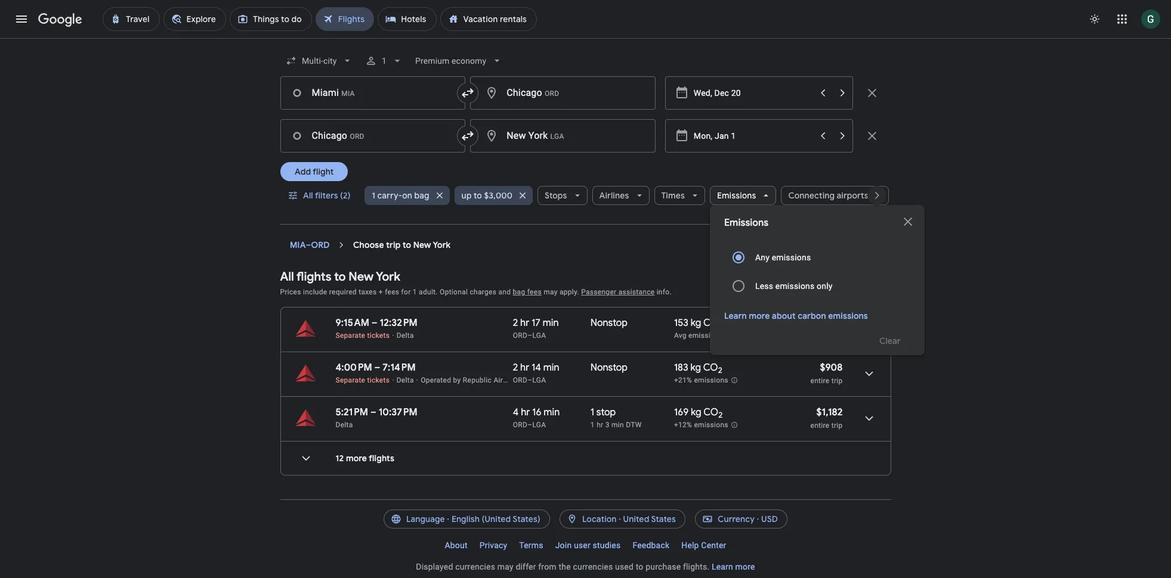 Task type: describe. For each thing, give the bounding box(es) containing it.
any
[[755, 253, 770, 263]]

include
[[303, 288, 327, 297]]

12
[[336, 453, 344, 464]]

to right choose
[[403, 240, 411, 251]]

(2)
[[340, 190, 350, 201]]

location
[[582, 514, 617, 525]]

up to $3,000
[[462, 190, 513, 201]]

displayed currencies may differ from the currencies used to purchase flights. learn more
[[416, 563, 755, 572]]

airports
[[837, 190, 869, 201]]

learn more link
[[712, 563, 755, 572]]

1 fees from the left
[[385, 288, 399, 297]]

all flights to new york
[[280, 270, 400, 285]]

908 US dollars text field
[[820, 362, 843, 374]]

14
[[532, 362, 541, 374]]

1 stop 1 hr 3 min dtw
[[591, 407, 642, 430]]

nonstop flight. element for 2 hr 14 min
[[591, 362, 628, 376]]

apply.
[[560, 288, 579, 297]]

connecting
[[788, 190, 835, 201]]

hr for 16
[[521, 407, 530, 419]]

9:15 am
[[336, 317, 369, 329]]

emissions right carbon in the bottom of the page
[[828, 311, 868, 322]]

2 inside 2 hr 14 min ord – lga
[[513, 362, 518, 374]]

learn more about carbon emissions
[[724, 311, 868, 322]]

emissions option group
[[724, 243, 910, 301]]

2 vertical spatial more
[[735, 563, 755, 572]]

more for flights
[[346, 453, 367, 464]]

all filters (2)
[[303, 190, 350, 201]]

kg for 169
[[691, 407, 701, 419]]

states
[[651, 514, 676, 525]]

connecting airports button
[[781, 181, 889, 210]]

feedback link
[[627, 536, 676, 555]]

dtw
[[626, 421, 642, 430]]

Departure text field
[[694, 77, 812, 109]]

1 carry-on bag
[[372, 190, 429, 201]]

to up the "required"
[[334, 270, 346, 285]]

total duration 2 hr 14 min. element
[[513, 362, 591, 376]]

1182 US dollars text field
[[817, 407, 843, 419]]

nonstop for 2 hr 14 min
[[591, 362, 628, 374]]

emissions inside popup button
[[717, 190, 756, 201]]

169
[[674, 407, 689, 419]]

delta for 9:15 am – 12:32 pm
[[397, 332, 414, 340]]

passenger
[[581, 288, 617, 297]]

all filters (2) button
[[280, 181, 360, 210]]

prices
[[280, 288, 301, 297]]

Arrival time: 7:14 PM. text field
[[383, 362, 416, 374]]

about
[[772, 311, 796, 322]]

mia
[[290, 240, 306, 251]]

– left 7:14 pm text field
[[374, 362, 380, 374]]

leaves o'hare international airport at 9:15 am on monday, january 1 and arrives at laguardia airport at 12:32 pm on monday, january 1. element
[[336, 317, 418, 329]]

$1,182 entire trip
[[811, 407, 843, 430]]

+21% emissions
[[674, 377, 728, 385]]

airways-
[[494, 376, 522, 385]]

kg for 183
[[691, 362, 701, 374]]

airlines button
[[592, 181, 649, 210]]

assistance
[[619, 288, 655, 297]]

english (united states)
[[452, 514, 540, 525]]

trip for 4 hr 16 min
[[832, 422, 843, 430]]

co for 169
[[704, 407, 718, 419]]

separate tickets for 4:00 pm
[[336, 376, 390, 385]]

4:00 pm – 7:14 pm
[[336, 362, 416, 374]]

united
[[623, 514, 649, 525]]

privacy link
[[474, 536, 513, 555]]

entire for $1,182
[[811, 422, 830, 430]]

2 for 183
[[718, 366, 722, 376]]

and
[[498, 288, 511, 297]]

bag inside 1 carry-on bag 'popup button'
[[414, 190, 429, 201]]

less
[[755, 282, 773, 291]]

flight
[[313, 166, 333, 177]]

user
[[574, 541, 591, 551]]

to inside up to $3,000 popup button
[[474, 190, 482, 201]]

learn more about carbon emissions link
[[724, 311, 868, 322]]

join user studies link
[[549, 536, 627, 555]]

by
[[453, 376, 461, 385]]

states)
[[513, 514, 540, 525]]

operated
[[421, 376, 451, 385]]

2 currencies from the left
[[573, 563, 613, 572]]

nonstop for 2 hr 17 min
[[591, 317, 628, 329]]

united states
[[623, 514, 676, 525]]

passenger assistance button
[[581, 288, 655, 297]]

10:37 pm
[[379, 407, 417, 419]]

ord for 7:14 pm
[[513, 376, 528, 385]]

183 kg co 2
[[674, 362, 722, 376]]

flight details. leaves o'hare international airport at 4:00 pm on monday, january 1 and arrives at laguardia airport at 7:14 pm on monday, january 1. image
[[855, 360, 883, 388]]

– right 9:15 am on the left
[[372, 317, 378, 329]]

1 for 1 stop 1 hr 3 min dtw
[[591, 407, 594, 419]]

emissions for any emissions
[[772, 253, 811, 263]]

hr for 17
[[520, 317, 529, 329]]

Departure time: 4:00 PM. text field
[[336, 362, 372, 374]]

prices include required taxes + fees for 1 adult. optional charges and bag fees may apply. passenger assistance
[[280, 288, 655, 297]]

on
[[402, 190, 412, 201]]

0 horizontal spatial flights
[[297, 270, 331, 285]]

flights.
[[683, 563, 710, 572]]

separate for 4:00 pm
[[336, 376, 365, 385]]

all for all filters (2)
[[303, 190, 313, 201]]

new for trip
[[413, 240, 431, 251]]

3
[[605, 421, 610, 430]]

4 hr 16 min ord – lga
[[513, 407, 560, 430]]

bag inside all flights to new york main content
[[513, 288, 525, 297]]

up
[[462, 190, 472, 201]]

add flight
[[294, 166, 333, 177]]

$588
[[821, 317, 843, 329]]

total duration 4 hr 16 min. element
[[513, 407, 591, 421]]

filters
[[315, 190, 338, 201]]

bag fees button
[[513, 288, 542, 297]]

about
[[445, 541, 468, 551]]

2 for 169
[[718, 411, 723, 421]]

help center link
[[676, 536, 732, 555]]

times button
[[654, 181, 705, 210]]

carbon
[[798, 311, 826, 322]]

min for 2 hr 17 min
[[543, 317, 559, 329]]

flight details. leaves o'hare international airport at 5:21 pm on monday, january 1 and arrives at laguardia airport at 10:37 pm on monday, january 1. image
[[855, 405, 883, 433]]

privacy
[[480, 541, 507, 551]]

separate tickets for 9:15 am
[[336, 332, 390, 340]]

0 vertical spatial trip
[[386, 240, 401, 251]]

153
[[674, 317, 689, 329]]

republic
[[463, 376, 492, 385]]

1 vertical spatial emissions
[[724, 217, 769, 229]]

emissions inside 153 kg co 2 avg emissions
[[689, 332, 723, 340]]

min for 2 hr 14 min
[[543, 362, 559, 374]]

17
[[532, 317, 540, 329]]

4
[[513, 407, 519, 419]]

for
[[401, 288, 411, 297]]

airlines
[[599, 190, 629, 201]]

remove flight from miami to chicago on wed, dec 20 image
[[865, 86, 879, 100]]

Departure text field
[[694, 120, 812, 152]]

Arrival time: 10:37 PM. text field
[[379, 407, 417, 419]]

usd
[[761, 514, 778, 525]]

choose trip to new york
[[353, 240, 451, 251]]

to right used
[[636, 563, 643, 572]]

from
[[538, 563, 557, 572]]

entire for $908
[[811, 377, 830, 385]]

1 dl from the left
[[522, 376, 531, 385]]

1 carry-on bag button
[[365, 181, 450, 210]]

swap origin and destination. image for departure text field
[[461, 129, 475, 143]]

1 button
[[360, 47, 408, 75]]



Task type: locate. For each thing, give the bounding box(es) containing it.
1 vertical spatial flights
[[369, 453, 394, 464]]

2 separate from the top
[[336, 376, 365, 385]]

2 vertical spatial delta
[[336, 421, 353, 430]]

add flight button
[[280, 162, 348, 181]]

0 vertical spatial emissions
[[717, 190, 756, 201]]

1 inside 'popup button'
[[372, 190, 375, 201]]

2 entire from the top
[[811, 422, 830, 430]]

– up all flights to new york
[[306, 240, 311, 251]]

0 vertical spatial lga
[[532, 332, 546, 340]]

co inside 183 kg co 2
[[703, 362, 718, 374]]

1 nonstop flight. element from the top
[[591, 317, 628, 331]]

ord for 12:32 pm
[[513, 332, 528, 340]]

emissions for +12% emissions
[[694, 421, 728, 430]]

flights down 5:21 pm – 10:37 pm delta
[[369, 453, 394, 464]]

nonstop flight. element
[[591, 317, 628, 331], [591, 362, 628, 376]]

remove flight from chicago to new york on mon, jan 1 image
[[865, 129, 879, 143]]

none search field containing emissions
[[280, 47, 925, 356]]

– down 16
[[528, 421, 532, 430]]

hr inside 2 hr 17 min ord – lga
[[520, 317, 529, 329]]

0 vertical spatial delta
[[397, 332, 414, 340]]

1 horizontal spatial bag
[[513, 288, 525, 297]]

feedback
[[633, 541, 670, 551]]

main menu image
[[14, 12, 29, 26]]

 image
[[416, 376, 418, 385]]

lga down 17
[[532, 332, 546, 340]]

swap origin and destination. image for departure text box
[[461, 86, 475, 100]]

hr left "14"
[[520, 362, 529, 374]]

0 vertical spatial entire
[[811, 377, 830, 385]]

york for choose trip to new york
[[433, 240, 451, 251]]

1 stop flight. element
[[591, 407, 616, 421]]

2 fees from the left
[[527, 288, 542, 297]]

emissions button
[[710, 181, 776, 210]]

min for 4 hr 16 min
[[544, 407, 560, 419]]

0 horizontal spatial may
[[497, 563, 514, 572]]

hr for 14
[[520, 362, 529, 374]]

0 vertical spatial separate
[[336, 332, 365, 340]]

kg up +12% emissions
[[691, 407, 701, 419]]

add
[[294, 166, 311, 177]]

1 currencies from the left
[[455, 563, 495, 572]]

co up +21% emissions
[[703, 362, 718, 374]]

all for all flights to new york
[[280, 270, 294, 285]]

co up +12% emissions
[[704, 407, 718, 419]]

3 kg from the top
[[691, 407, 701, 419]]

any emissions
[[755, 253, 811, 263]]

emissions for +21% emissions
[[694, 377, 728, 385]]

1 vertical spatial entire
[[811, 422, 830, 430]]

join user studies
[[555, 541, 621, 551]]

Departure time: 9:15 AM. text field
[[336, 317, 369, 329]]

entire inside the $908 entire trip
[[811, 377, 830, 385]]

min up connection-
[[543, 362, 559, 374]]

only
[[817, 282, 833, 291]]

trip down $1,182 on the bottom right
[[832, 422, 843, 430]]

1 for 1
[[382, 56, 387, 66]]

separate tickets down departure time: 9:15 am. "text box"
[[336, 332, 390, 340]]

0 vertical spatial kg
[[691, 317, 701, 329]]

1 vertical spatial learn
[[712, 563, 733, 572]]

2 vertical spatial kg
[[691, 407, 701, 419]]

+
[[379, 288, 383, 297]]

more
[[749, 311, 770, 322], [346, 453, 367, 464], [735, 563, 755, 572]]

delta
[[397, 332, 414, 340], [397, 376, 414, 385], [336, 421, 353, 430]]

emissions
[[717, 190, 756, 201], [724, 217, 769, 229]]

min inside 2 hr 14 min ord – lga
[[543, 362, 559, 374]]

2 inside 183 kg co 2
[[718, 366, 722, 376]]

hr inside 2 hr 14 min ord – lga
[[520, 362, 529, 374]]

1 vertical spatial may
[[497, 563, 514, 572]]

kg right 153
[[691, 317, 701, 329]]

1 separate tickets from the top
[[336, 332, 390, 340]]

tickets for 12:32 pm
[[367, 332, 390, 340]]

may inside all flights to new york main content
[[544, 288, 558, 297]]

fees right +
[[385, 288, 399, 297]]

next image
[[862, 181, 891, 210]]

co for 153
[[703, 317, 718, 329]]

Departure time: 5:21 PM. text field
[[336, 407, 368, 419]]

more left about
[[749, 311, 770, 322]]

2 up +21% emissions
[[718, 366, 722, 376]]

2 inside 2 hr 17 min ord – lga
[[513, 317, 518, 329]]

2 hr 17 min ord – lga
[[513, 317, 559, 340]]

kg for 153
[[691, 317, 701, 329]]

1 vertical spatial swap origin and destination. image
[[461, 129, 475, 143]]

1 vertical spatial bag
[[513, 288, 525, 297]]

tickets for 7:14 pm
[[367, 376, 390, 385]]

new up adult.
[[413, 240, 431, 251]]

1 vertical spatial lga
[[532, 376, 546, 385]]

ord inside 2 hr 14 min ord – lga
[[513, 376, 528, 385]]

min right 3 at the right bottom
[[612, 421, 624, 430]]

– inside 5:21 pm – 10:37 pm delta
[[370, 407, 376, 419]]

1 inside popup button
[[382, 56, 387, 66]]

0 vertical spatial swap origin and destination. image
[[461, 86, 475, 100]]

avg
[[674, 332, 687, 340]]

1 separate from the top
[[336, 332, 365, 340]]

separate tickets down the 4:00 pm
[[336, 376, 390, 385]]

0 vertical spatial may
[[544, 288, 558, 297]]

connecting airports
[[788, 190, 869, 201]]

up to $3,000 button
[[454, 181, 533, 210]]

ord down total duration 2 hr 17 min. element
[[513, 332, 528, 340]]

1 horizontal spatial fees
[[527, 288, 542, 297]]

hr left 17
[[520, 317, 529, 329]]

currencies
[[455, 563, 495, 572], [573, 563, 613, 572]]

1 horizontal spatial currencies
[[573, 563, 613, 572]]

to
[[474, 190, 482, 201], [403, 240, 411, 251], [334, 270, 346, 285], [636, 563, 643, 572]]

0 vertical spatial new
[[413, 240, 431, 251]]

ord right mia
[[311, 240, 329, 251]]

entire inside the $1,182 entire trip
[[811, 422, 830, 430]]

layover (1 of 1) is a 1 hr 3 min layover at detroit metropolitan wayne county airport in detroit. element
[[591, 421, 668, 430]]

dl left 'shuttle'
[[573, 376, 582, 385]]

all up prices
[[280, 270, 294, 285]]

fees right and
[[527, 288, 542, 297]]

12 more flights image
[[291, 444, 320, 473]]

1 vertical spatial more
[[346, 453, 367, 464]]

ord
[[311, 240, 329, 251], [513, 332, 528, 340], [513, 376, 528, 385], [513, 421, 528, 430]]

hr left 3 at the right bottom
[[597, 421, 603, 430]]

studies
[[593, 541, 621, 551]]

– inside 2 hr 14 min ord – lga
[[528, 376, 532, 385]]

entire down $908 text field
[[811, 377, 830, 385]]

fees
[[385, 288, 399, 297], [527, 288, 542, 297]]

swap origin and destination. image
[[461, 86, 475, 100], [461, 129, 475, 143]]

more for about
[[749, 311, 770, 322]]

trip right choose
[[386, 240, 401, 251]]

tickets down leaves o'hare international airport at 4:00 pm on monday, january 1 and arrives at laguardia airport at 7:14 pm on monday, january 1. element
[[367, 376, 390, 385]]

+21%
[[674, 377, 692, 385]]

0 vertical spatial all
[[303, 190, 313, 201]]

learn inside search field
[[724, 311, 747, 322]]

entire down $1,182 on the bottom right
[[811, 422, 830, 430]]

trip inside the $1,182 entire trip
[[832, 422, 843, 430]]

2 tickets from the top
[[367, 376, 390, 385]]

center
[[701, 541, 726, 551]]

(united
[[482, 514, 511, 525]]

all flights to new york main content
[[280, 234, 891, 486]]

1 horizontal spatial york
[[433, 240, 451, 251]]

+12% emissions
[[674, 421, 728, 430]]

change appearance image
[[1081, 5, 1109, 33]]

ord down 4
[[513, 421, 528, 430]]

ord inside the 4 hr 16 min ord – lga
[[513, 421, 528, 430]]

bag right and
[[513, 288, 525, 297]]

emissions down 183 kg co 2
[[694, 377, 728, 385]]

2 inside 169 kg co 2
[[718, 411, 723, 421]]

1 nonstop from the top
[[591, 317, 628, 329]]

purchase
[[646, 563, 681, 572]]

1 horizontal spatial may
[[544, 288, 558, 297]]

learn down the center
[[712, 563, 733, 572]]

delta down 5:21 pm
[[336, 421, 353, 430]]

2 vertical spatial co
[[704, 407, 718, 419]]

lga down 16
[[532, 421, 546, 430]]

english
[[452, 514, 480, 525]]

min inside 1 stop 1 hr 3 min dtw
[[612, 421, 624, 430]]

close dialog image
[[901, 215, 915, 229]]

– right 5:21 pm text box
[[370, 407, 376, 419]]

leaves o'hare international airport at 4:00 pm on monday, january 1 and arrives at laguardia airport at 7:14 pm on monday, january 1. element
[[336, 362, 416, 374]]

2 inside 153 kg co 2 avg emissions
[[718, 321, 723, 331]]

0 vertical spatial learn
[[724, 311, 747, 322]]

None text field
[[280, 76, 465, 110], [470, 76, 656, 110], [280, 119, 465, 153], [280, 76, 465, 110], [470, 76, 656, 110], [280, 119, 465, 153]]

1 vertical spatial all
[[280, 270, 294, 285]]

0 vertical spatial nonstop flight. element
[[591, 317, 628, 331]]

delta for 4:00 pm – 7:14 pm
[[397, 376, 414, 385]]

delta inside 5:21 pm – 10:37 pm delta
[[336, 421, 353, 430]]

leaves o'hare international airport at 5:21 pm on monday, january 1 and arrives at laguardia airport at 10:37 pm on monday, january 1. element
[[336, 407, 417, 419]]

co for 183
[[703, 362, 718, 374]]

– down "14"
[[528, 376, 532, 385]]

1 vertical spatial trip
[[832, 377, 843, 385]]

learn right 153 kg co 2 avg emissions
[[724, 311, 747, 322]]

2 right 153
[[718, 321, 723, 331]]

emissions left only
[[775, 282, 815, 291]]

2 separate tickets from the top
[[336, 376, 390, 385]]

0 horizontal spatial all
[[280, 270, 294, 285]]

Arrival time: 12:32 PM. text field
[[380, 317, 418, 329]]

separate down the 4:00 pm
[[336, 376, 365, 385]]

0 horizontal spatial bag
[[414, 190, 429, 201]]

join
[[555, 541, 572, 551]]

new for flights
[[349, 270, 374, 285]]

all left filters
[[303, 190, 313, 201]]

2 vertical spatial trip
[[832, 422, 843, 430]]

emissions right 'avg'
[[689, 332, 723, 340]]

2 nonstop from the top
[[591, 362, 628, 374]]

lga for 16
[[532, 421, 546, 430]]

delta down 12:32 pm
[[397, 332, 414, 340]]

4:00 pm
[[336, 362, 372, 374]]

1 vertical spatial new
[[349, 270, 374, 285]]

may left differ
[[497, 563, 514, 572]]

currencies down join user studies
[[573, 563, 613, 572]]

1 horizontal spatial all
[[303, 190, 313, 201]]

dl left connection-
[[522, 376, 531, 385]]

0 horizontal spatial fees
[[385, 288, 399, 297]]

nonstop up 'shuttle'
[[591, 362, 628, 374]]

york up +
[[376, 270, 400, 285]]

displayed
[[416, 563, 453, 572]]

total duration 2 hr 17 min. element
[[513, 317, 591, 331]]

trip for 2 hr 14 min
[[832, 377, 843, 385]]

0 horizontal spatial york
[[376, 270, 400, 285]]

None text field
[[470, 119, 656, 153]]

bag right "on"
[[414, 190, 429, 201]]

$908
[[820, 362, 843, 374]]

trip inside the $908 entire trip
[[832, 377, 843, 385]]

1 horizontal spatial flights
[[369, 453, 394, 464]]

2 lga from the top
[[532, 376, 546, 385]]

2
[[513, 317, 518, 329], [718, 321, 723, 331], [513, 362, 518, 374], [718, 366, 722, 376], [718, 411, 723, 421]]

0 vertical spatial bag
[[414, 190, 429, 201]]

1 entire from the top
[[811, 377, 830, 385]]

learn
[[724, 311, 747, 322], [712, 563, 733, 572]]

0 horizontal spatial dl
[[522, 376, 531, 385]]

stops button
[[538, 181, 587, 210]]

stops
[[545, 190, 567, 201]]

language
[[406, 514, 445, 525]]

lga inside 2 hr 17 min ord – lga
[[532, 332, 546, 340]]

delta down 7:14 pm text field
[[397, 376, 414, 385]]

2 up operated by republic airways-dl connection-dl shuttle
[[513, 362, 518, 374]]

– inside 2 hr 17 min ord – lga
[[528, 332, 532, 340]]

kg inside 169 kg co 2
[[691, 407, 701, 419]]

5:21 pm
[[336, 407, 368, 419]]

0 vertical spatial separate tickets
[[336, 332, 390, 340]]

2 swap origin and destination. image from the top
[[461, 129, 475, 143]]

min right 17
[[543, 317, 559, 329]]

None field
[[280, 50, 358, 72], [410, 50, 508, 72], [280, 50, 358, 72], [410, 50, 508, 72]]

2 kg from the top
[[691, 362, 701, 374]]

kg up +21% emissions
[[691, 362, 701, 374]]

– down 17
[[528, 332, 532, 340]]

emissions down 169 kg co 2
[[694, 421, 728, 430]]

choose
[[353, 240, 384, 251]]

emissions right times popup button
[[717, 190, 756, 201]]

1 horizontal spatial new
[[413, 240, 431, 251]]

emissions up less emissions only
[[772, 253, 811, 263]]

588 US dollars text field
[[821, 317, 843, 329]]

2 up +12% emissions
[[718, 411, 723, 421]]

183
[[674, 362, 688, 374]]

0 vertical spatial tickets
[[367, 332, 390, 340]]

all inside all filters (2) button
[[303, 190, 313, 201]]

may left "apply."
[[544, 288, 558, 297]]

separate
[[336, 332, 365, 340], [336, 376, 365, 385]]

2 nonstop flight. element from the top
[[591, 362, 628, 376]]

flights up include
[[297, 270, 331, 285]]

trip down $908
[[832, 377, 843, 385]]

1 tickets from the top
[[367, 332, 390, 340]]

kg inside 183 kg co 2
[[691, 362, 701, 374]]

0 vertical spatial york
[[433, 240, 451, 251]]

1 lga from the top
[[532, 332, 546, 340]]

1 vertical spatial separate
[[336, 376, 365, 385]]

1 vertical spatial nonstop flight. element
[[591, 362, 628, 376]]

1 vertical spatial co
[[703, 362, 718, 374]]

required
[[329, 288, 357, 297]]

the
[[559, 563, 571, 572]]

to right up on the left
[[474, 190, 482, 201]]

new up taxes
[[349, 270, 374, 285]]

differ
[[516, 563, 536, 572]]

min inside the 4 hr 16 min ord – lga
[[544, 407, 560, 419]]

lga inside the 4 hr 16 min ord – lga
[[532, 421, 546, 430]]

0 horizontal spatial new
[[349, 270, 374, 285]]

may
[[544, 288, 558, 297], [497, 563, 514, 572]]

1 vertical spatial nonstop
[[591, 362, 628, 374]]

times
[[661, 190, 685, 201]]

None search field
[[280, 47, 925, 356]]

5:21 pm – 10:37 pm delta
[[336, 407, 417, 430]]

2 vertical spatial lga
[[532, 421, 546, 430]]

currency
[[718, 514, 755, 525]]

currencies down privacy link
[[455, 563, 495, 572]]

2 left 17
[[513, 317, 518, 329]]

separate down departure time: 9:15 am. "text box"
[[336, 332, 365, 340]]

ord up 4
[[513, 376, 528, 385]]

hr right 4
[[521, 407, 530, 419]]

lga for 17
[[532, 332, 546, 340]]

$908 entire trip
[[811, 362, 843, 385]]

2 hr 14 min ord – lga
[[513, 362, 559, 385]]

min inside 2 hr 17 min ord – lga
[[543, 317, 559, 329]]

$1,182
[[817, 407, 843, 419]]

hr inside the 4 hr 16 min ord – lga
[[521, 407, 530, 419]]

separate for 9:15 am
[[336, 332, 365, 340]]

0 vertical spatial nonstop
[[591, 317, 628, 329]]

operated by republic airways-dl connection-dl shuttle
[[421, 376, 608, 385]]

min right 16
[[544, 407, 560, 419]]

co inside 153 kg co 2 avg emissions
[[703, 317, 718, 329]]

1 vertical spatial york
[[376, 270, 400, 285]]

kg
[[691, 317, 701, 329], [691, 362, 701, 374], [691, 407, 701, 419]]

emissions down emissions popup button
[[724, 217, 769, 229]]

ord inside 2 hr 17 min ord – lga
[[513, 332, 528, 340]]

york for all flights to new york
[[376, 270, 400, 285]]

hr inside 1 stop 1 hr 3 min dtw
[[597, 421, 603, 430]]

0 vertical spatial flights
[[297, 270, 331, 285]]

– inside the 4 hr 16 min ord – lga
[[528, 421, 532, 430]]

1 vertical spatial tickets
[[367, 376, 390, 385]]

flights
[[297, 270, 331, 285], [369, 453, 394, 464]]

nonstop down passenger assistance button
[[591, 317, 628, 329]]

0 vertical spatial more
[[749, 311, 770, 322]]

kg inside 153 kg co 2 avg emissions
[[691, 317, 701, 329]]

tickets down 9:15 am – 12:32 pm
[[367, 332, 390, 340]]

all inside all flights to new york main content
[[280, 270, 294, 285]]

7:14 pm
[[383, 362, 416, 374]]

1 for 1 carry-on bag
[[372, 190, 375, 201]]

nonstop flight. element up 'shuttle'
[[591, 362, 628, 376]]

1 kg from the top
[[691, 317, 701, 329]]

1 swap origin and destination. image from the top
[[461, 86, 475, 100]]

0 horizontal spatial currencies
[[455, 563, 495, 572]]

12 more flights
[[336, 453, 394, 464]]

lga for 14
[[532, 376, 546, 385]]

york up optional
[[433, 240, 451, 251]]

nonstop flight. element down passenger assistance button
[[591, 317, 628, 331]]

1 vertical spatial kg
[[691, 362, 701, 374]]

3 lga from the top
[[532, 421, 546, 430]]

$3,000
[[484, 190, 513, 201]]

more inside all flights to new york main content
[[346, 453, 367, 464]]

more down currency
[[735, 563, 755, 572]]

less emissions only
[[755, 282, 833, 291]]

co inside 169 kg co 2
[[704, 407, 718, 419]]

lga inside 2 hr 14 min ord – lga
[[532, 376, 546, 385]]

1 vertical spatial separate tickets
[[336, 376, 390, 385]]

lga down "14"
[[532, 376, 546, 385]]

0 vertical spatial co
[[703, 317, 718, 329]]

nonstop flight. element for 2 hr 17 min
[[591, 317, 628, 331]]

2 for 153
[[718, 321, 723, 331]]

co right 153
[[703, 317, 718, 329]]

2 dl from the left
[[573, 376, 582, 385]]

tickets
[[367, 332, 390, 340], [367, 376, 390, 385]]

1 horizontal spatial dl
[[573, 376, 582, 385]]

ord for 10:37 pm
[[513, 421, 528, 430]]

more right 12
[[346, 453, 367, 464]]

emissions for less emissions only
[[775, 282, 815, 291]]

about link
[[439, 536, 474, 555]]

12:32 pm
[[380, 317, 418, 329]]

1 vertical spatial delta
[[397, 376, 414, 385]]



Task type: vqa. For each thing, say whether or not it's contained in the screenshot.
"1" related to 1 carry-on bag
yes



